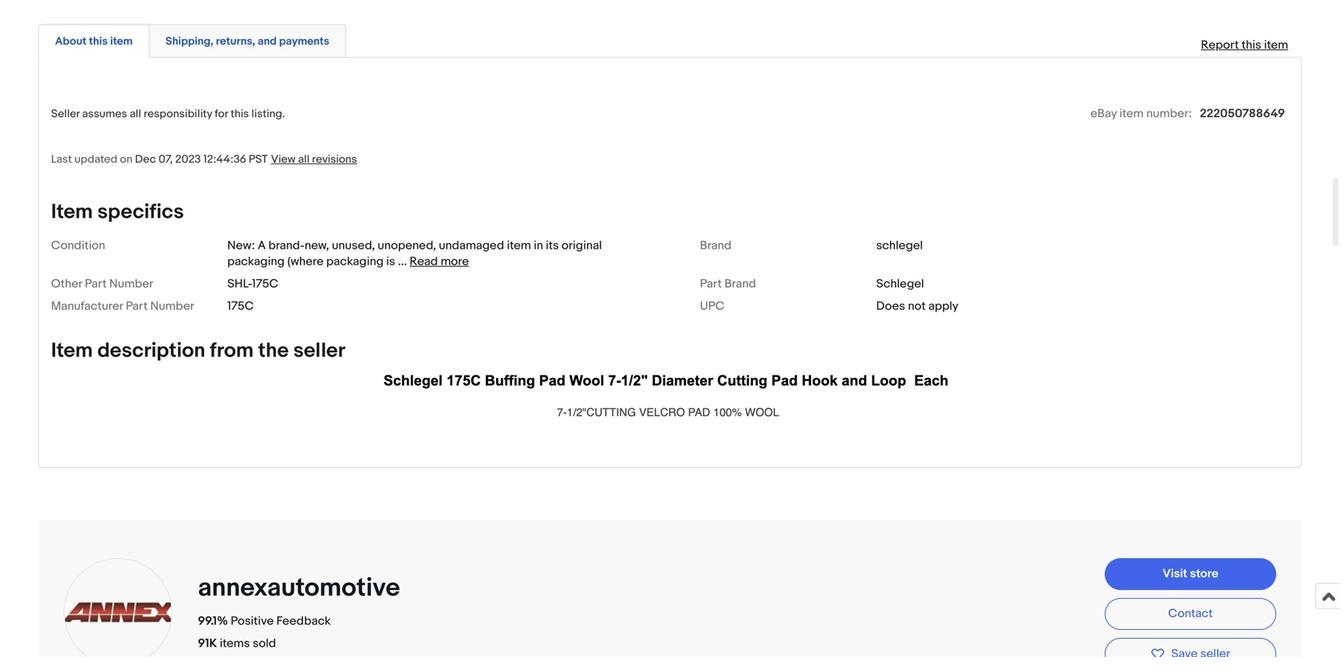 Task type: describe. For each thing, give the bounding box(es) containing it.
2 horizontal spatial part
[[700, 277, 722, 291]]

items
[[220, 637, 250, 651]]

this for about
[[89, 35, 108, 48]]

seller assumes all responsibility for this listing.
[[51, 107, 285, 121]]

item inside new: a brand-new, unused, unopened, undamaged item in its original packaging (where packaging is ...
[[507, 238, 531, 253]]

2023
[[175, 153, 201, 167]]

unopened,
[[378, 238, 436, 253]]

new:
[[227, 238, 255, 253]]

more
[[441, 254, 469, 269]]

99.1%
[[198, 614, 228, 629]]

contact link
[[1105, 598, 1277, 630]]

report this item link
[[1193, 30, 1297, 60]]

91k items sold
[[198, 637, 276, 651]]

contact
[[1169, 607, 1213, 621]]

shipping,
[[165, 35, 213, 48]]

shipping, returns, and payments button
[[165, 34, 329, 49]]

222050788649
[[1200, 107, 1285, 121]]

the
[[258, 339, 289, 363]]

is
[[386, 254, 395, 269]]

12:44:36
[[203, 153, 246, 167]]

and
[[258, 35, 277, 48]]

item right report
[[1264, 38, 1289, 52]]

0 horizontal spatial all
[[130, 107, 141, 121]]

schlegel
[[876, 277, 924, 291]]

on
[[120, 153, 133, 167]]

from
[[210, 339, 254, 363]]

0 vertical spatial 175c
[[252, 277, 278, 291]]

last updated on dec 07, 2023 12:44:36 pst view all revisions
[[51, 153, 357, 167]]

its
[[546, 238, 559, 253]]

manufacturer part number
[[51, 299, 194, 313]]

specifics
[[97, 200, 184, 224]]

99.1% positive feedback
[[198, 614, 331, 629]]

1 packaging from the left
[[227, 254, 285, 269]]

item for item description from the seller
[[51, 339, 93, 363]]

a
[[258, 238, 266, 253]]

other
[[51, 277, 82, 291]]

visit
[[1163, 567, 1188, 581]]

2 packaging from the left
[[326, 254, 384, 269]]

visit store link
[[1105, 558, 1277, 590]]

part for shl-175c
[[85, 277, 107, 291]]

new,
[[305, 238, 329, 253]]

report
[[1201, 38, 1239, 52]]

view all revisions link
[[268, 152, 357, 167]]

returns,
[[216, 35, 255, 48]]

in
[[534, 238, 543, 253]]

number for manufacturer part number
[[150, 299, 194, 313]]

for
[[215, 107, 228, 121]]

part for 175c
[[126, 299, 148, 313]]

about
[[55, 35, 86, 48]]

1 vertical spatial brand
[[725, 277, 756, 291]]

07,
[[159, 153, 173, 167]]

about this item button
[[55, 34, 133, 49]]

new: a brand-new, unused, unopened, undamaged item in its original packaging (where packaging is ...
[[227, 238, 602, 269]]

visit store
[[1163, 567, 1219, 581]]

item specifics
[[51, 200, 184, 224]]

91k
[[198, 637, 217, 651]]

number:
[[1147, 107, 1192, 121]]



Task type: vqa. For each thing, say whether or not it's contained in the screenshot.
leftmost packaging
yes



Task type: locate. For each thing, give the bounding box(es) containing it.
updated
[[74, 153, 117, 167]]

item left in
[[507, 238, 531, 253]]

shl-
[[227, 277, 252, 291]]

read more
[[410, 254, 469, 269]]

number for other part number
[[109, 277, 153, 291]]

1 horizontal spatial packaging
[[326, 254, 384, 269]]

tab list
[[38, 21, 1302, 58]]

175c
[[252, 277, 278, 291], [227, 299, 254, 313]]

item right ebay
[[1120, 107, 1144, 121]]

last
[[51, 153, 72, 167]]

0 vertical spatial number
[[109, 277, 153, 291]]

this
[[89, 35, 108, 48], [1242, 38, 1262, 52], [231, 107, 249, 121]]

read more button
[[410, 254, 469, 269]]

brand up part brand
[[700, 238, 732, 253]]

part
[[85, 277, 107, 291], [700, 277, 722, 291], [126, 299, 148, 313]]

dec
[[135, 153, 156, 167]]

number
[[109, 277, 153, 291], [150, 299, 194, 313]]

part brand
[[700, 277, 756, 291]]

1 horizontal spatial this
[[231, 107, 249, 121]]

annexautomotive link
[[198, 573, 406, 604]]

1 vertical spatial 175c
[[227, 299, 254, 313]]

1 vertical spatial number
[[150, 299, 194, 313]]

2 item from the top
[[51, 339, 93, 363]]

manufacturer
[[51, 299, 123, 313]]

seller
[[293, 339, 345, 363]]

this inside about this item 'button'
[[89, 35, 108, 48]]

this right about
[[89, 35, 108, 48]]

all right assumes
[[130, 107, 141, 121]]

0 horizontal spatial packaging
[[227, 254, 285, 269]]

upc
[[700, 299, 725, 313]]

positive
[[231, 614, 274, 629]]

apply
[[929, 299, 959, 313]]

tab list containing about this item
[[38, 21, 1302, 58]]

payments
[[279, 35, 329, 48]]

seller
[[51, 107, 80, 121]]

does
[[876, 299, 905, 313]]

this for report
[[1242, 38, 1262, 52]]

packaging
[[227, 254, 285, 269], [326, 254, 384, 269]]

other part number
[[51, 277, 153, 291]]

(where
[[287, 254, 324, 269]]

0 vertical spatial all
[[130, 107, 141, 121]]

assumes
[[82, 107, 127, 121]]

condition
[[51, 238, 105, 253]]

number up description
[[150, 299, 194, 313]]

1 horizontal spatial part
[[126, 299, 148, 313]]

brand
[[700, 238, 732, 253], [725, 277, 756, 291]]

ebay
[[1091, 107, 1117, 121]]

undamaged
[[439, 238, 504, 253]]

part down other part number
[[126, 299, 148, 313]]

responsibility
[[144, 107, 212, 121]]

2 horizontal spatial this
[[1242, 38, 1262, 52]]

item down the manufacturer
[[51, 339, 93, 363]]

this right for
[[231, 107, 249, 121]]

packaging down 'a'
[[227, 254, 285, 269]]

read
[[410, 254, 438, 269]]

does not apply
[[876, 299, 959, 313]]

0 vertical spatial item
[[51, 200, 93, 224]]

original
[[562, 238, 602, 253]]

brand up upc
[[725, 277, 756, 291]]

item description from the seller
[[51, 339, 345, 363]]

item for item specifics
[[51, 200, 93, 224]]

sold
[[253, 637, 276, 651]]

1 vertical spatial item
[[51, 339, 93, 363]]

part up upc
[[700, 277, 722, 291]]

175c down shl- at the left top
[[227, 299, 254, 313]]

pst
[[249, 153, 268, 167]]

shipping, returns, and payments
[[165, 35, 329, 48]]

1 horizontal spatial all
[[298, 153, 310, 167]]

description
[[97, 339, 205, 363]]

about this item
[[55, 35, 133, 48]]

item
[[51, 200, 93, 224], [51, 339, 93, 363]]

shl-175c
[[227, 277, 278, 291]]

listing.
[[251, 107, 285, 121]]

item inside 'button'
[[110, 35, 133, 48]]

packaging down unused,
[[326, 254, 384, 269]]

number up manufacturer part number
[[109, 277, 153, 291]]

this right report
[[1242, 38, 1262, 52]]

unused,
[[332, 238, 375, 253]]

...
[[398, 254, 407, 269]]

ebay item number: 222050788649
[[1091, 107, 1285, 121]]

feedback
[[276, 614, 331, 629]]

view
[[271, 153, 296, 167]]

item up the condition
[[51, 200, 93, 224]]

175c down 'a'
[[252, 277, 278, 291]]

annexautomotive
[[198, 573, 400, 604]]

report this item
[[1201, 38, 1289, 52]]

not
[[908, 299, 926, 313]]

annexautomotive image
[[62, 603, 174, 623]]

all
[[130, 107, 141, 121], [298, 153, 310, 167]]

store
[[1190, 567, 1219, 581]]

schlegel
[[876, 238, 923, 253]]

1 item from the top
[[51, 200, 93, 224]]

0 horizontal spatial this
[[89, 35, 108, 48]]

brand-
[[269, 238, 305, 253]]

part up the manufacturer
[[85, 277, 107, 291]]

0 horizontal spatial part
[[85, 277, 107, 291]]

revisions
[[312, 153, 357, 167]]

item right about
[[110, 35, 133, 48]]

0 vertical spatial brand
[[700, 238, 732, 253]]

all right "view"
[[298, 153, 310, 167]]

1 vertical spatial all
[[298, 153, 310, 167]]

item
[[110, 35, 133, 48], [1264, 38, 1289, 52], [1120, 107, 1144, 121], [507, 238, 531, 253]]

this inside report this item link
[[1242, 38, 1262, 52]]



